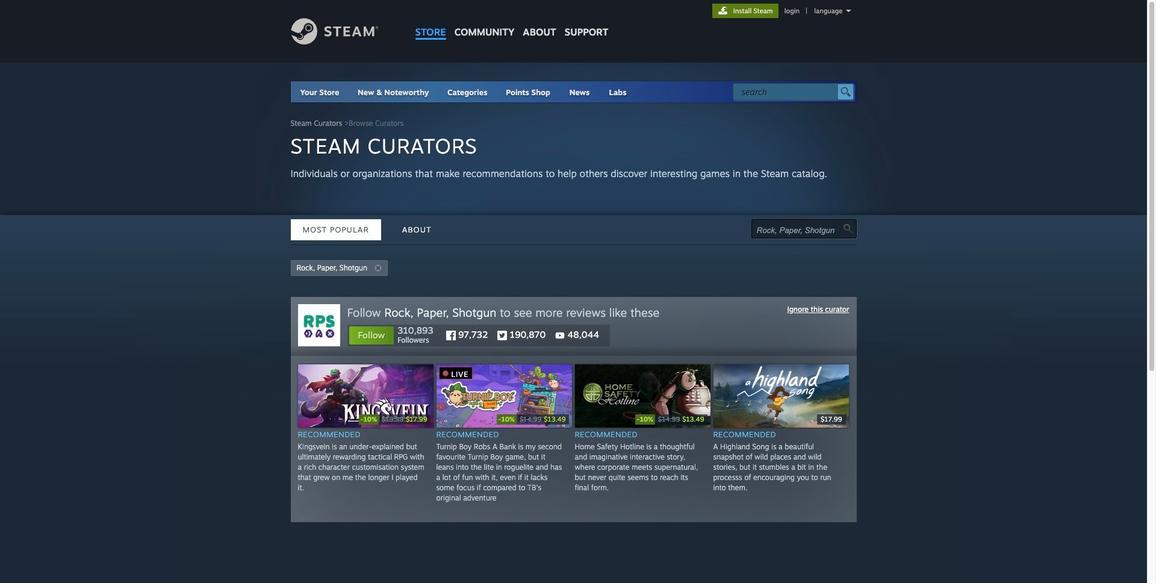 Task type: describe. For each thing, give the bounding box(es) containing it.
turnip boy robs a bank image
[[436, 364, 572, 428]]

home safety hotline image
[[575, 364, 710, 428]]

link to the steam homepage image
[[291, 18, 397, 45]]



Task type: locate. For each thing, give the bounding box(es) containing it.
None image field
[[844, 224, 853, 234]]

search search field
[[742, 84, 835, 100]]

a highland song image
[[713, 364, 849, 428]]

kingsvein image
[[298, 364, 433, 428]]

main content
[[0, 63, 1147, 583]]

None search field
[[733, 83, 854, 101]]

None text field
[[757, 226, 844, 235]]

global menu navigation
[[411, 0, 613, 44]]

account menu navigation
[[712, 4, 857, 18]]



Task type: vqa. For each thing, say whether or not it's contained in the screenshot.
A Highland Song "image"
yes



